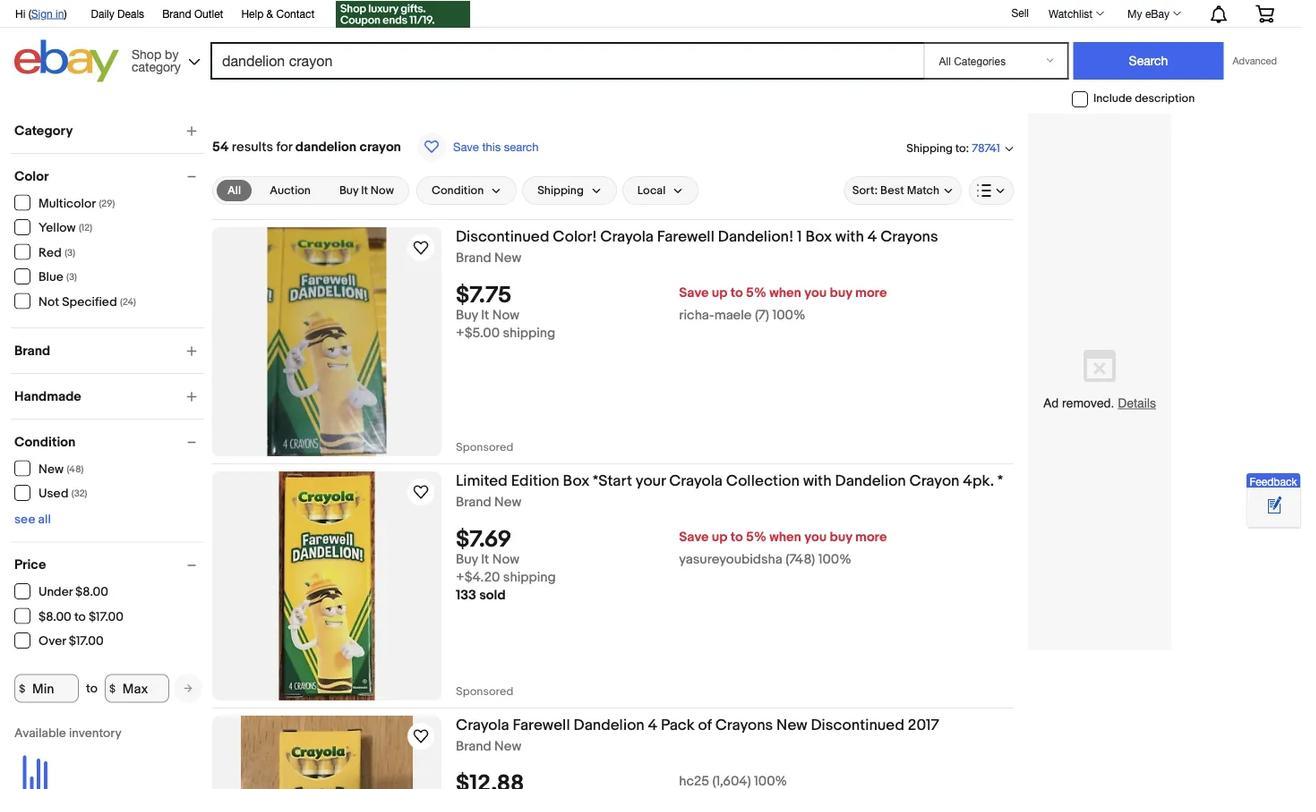 Task type: vqa. For each thing, say whether or not it's contained in the screenshot.
The Wg649
no



Task type: locate. For each thing, give the bounding box(es) containing it.
when up (748)
[[769, 530, 801, 546]]

new inside limited edition box *start your crayola collection with dandelion crayon 4pk.  * brand new
[[494, 495, 521, 511]]

crayon
[[909, 472, 959, 491]]

0 horizontal spatial farewell
[[513, 716, 570, 735]]

1 vertical spatial crayola
[[669, 472, 723, 491]]

1 horizontal spatial $
[[109, 683, 116, 696]]

crayola inside limited edition box *start your crayola collection with dandelion crayon 4pk.  * brand new
[[669, 472, 723, 491]]

auction link
[[259, 180, 321, 201]]

0 vertical spatial box
[[805, 227, 832, 246]]

save up to 5% when you buy more buy it now
[[456, 285, 887, 324], [456, 530, 887, 568]]

2 vertical spatial crayola
[[456, 716, 509, 735]]

richa-maele (7) 100% +$5.00 shipping
[[456, 308, 805, 342]]

0 vertical spatial 4
[[867, 227, 877, 246]]

see
[[14, 513, 35, 528]]

condition down save this search button
[[432, 184, 484, 198]]

1 vertical spatial when
[[769, 530, 801, 546]]

1 vertical spatial $8.00
[[39, 610, 71, 625]]

Maximum Value in $ text field
[[105, 675, 169, 703]]

0 vertical spatial up
[[712, 285, 728, 302]]

dandelion left crayon
[[835, 472, 906, 491]]

$ for 'minimum value in $' text field
[[19, 683, 25, 696]]

when down 1
[[769, 285, 801, 302]]

crayon
[[359, 139, 401, 155]]

0 vertical spatial crayons
[[880, 227, 938, 246]]

$17.00 down "$8.00 to $17.00"
[[69, 634, 104, 650]]

my ebay link
[[1118, 3, 1189, 24]]

shipping left :
[[906, 141, 953, 155]]

1 buy from the top
[[830, 285, 852, 302]]

all
[[38, 513, 51, 528]]

box right 1
[[805, 227, 832, 246]]

1 vertical spatial condition button
[[14, 434, 204, 450]]

0 horizontal spatial shipping
[[537, 184, 584, 198]]

crayola farewell dandelion 4 pack of crayons new discontinued 2017 image
[[241, 716, 413, 790]]

crayons inside discontinued color! crayola farewell dandelion! 1 box with 4 crayons brand new
[[880, 227, 938, 246]]

$ up inventory
[[109, 683, 116, 696]]

daily deals
[[91, 7, 144, 20]]

search
[[504, 140, 539, 154]]

brand inside crayola farewell dandelion 4 pack of crayons new discontinued 2017 brand new
[[456, 739, 491, 755]]

(3) right blue
[[66, 272, 77, 283]]

2 up from the top
[[712, 530, 728, 546]]

0 vertical spatial save
[[453, 140, 479, 154]]

save left this
[[453, 140, 479, 154]]

now
[[371, 184, 394, 198], [492, 308, 520, 324], [492, 552, 520, 568]]

with inside limited edition box *start your crayola collection with dandelion crayon 4pk.  * brand new
[[803, 472, 832, 491]]

available inventory
[[14, 727, 122, 742]]

1 horizontal spatial crayons
[[880, 227, 938, 246]]

shipping for shipping to : 78741
[[906, 141, 953, 155]]

$8.00 up "$8.00 to $17.00"
[[75, 585, 108, 600]]

+$4.20
[[456, 570, 500, 586]]

100% right (748)
[[818, 552, 851, 568]]

sell link
[[1003, 6, 1037, 19]]

1 vertical spatial save
[[679, 285, 709, 302]]

box
[[805, 227, 832, 246], [563, 472, 589, 491]]

4 left pack
[[648, 716, 657, 735]]

buy inside 'link'
[[339, 184, 358, 198]]

5% up (7)
[[746, 285, 766, 302]]

box inside limited edition box *start your crayola collection with dandelion crayon 4pk.  * brand new
[[563, 472, 589, 491]]

used (32)
[[39, 487, 87, 502]]

with for $7.75
[[835, 227, 864, 246]]

limited edition box *start your crayola collection with dandelion crayon 4pk.  * brand new
[[456, 472, 1003, 511]]

$
[[19, 683, 25, 696], [109, 683, 116, 696]]

buy
[[830, 285, 852, 302], [830, 530, 852, 546]]

1 vertical spatial farewell
[[513, 716, 570, 735]]

shipping up color!
[[537, 184, 584, 198]]

main content
[[212, 114, 1014, 790]]

get the coupon image
[[336, 1, 470, 28]]

it
[[361, 184, 368, 198], [481, 308, 489, 324], [481, 552, 489, 568]]

buy down "dandelion"
[[339, 184, 358, 198]]

it down "crayon"
[[361, 184, 368, 198]]

yellow
[[39, 221, 76, 236]]

1 horizontal spatial box
[[805, 227, 832, 246]]

watchlist link
[[1039, 3, 1112, 24]]

1 5% from the top
[[746, 285, 766, 302]]

0 vertical spatial with
[[835, 227, 864, 246]]

save up richa- on the right of page
[[679, 285, 709, 302]]

0 horizontal spatial $8.00
[[39, 610, 71, 625]]

with right collection at the right bottom
[[803, 472, 832, 491]]

0 horizontal spatial with
[[803, 472, 832, 491]]

100% right (7)
[[772, 308, 805, 324]]

0 vertical spatial dandelion
[[835, 472, 906, 491]]

you
[[804, 285, 827, 302], [804, 530, 827, 546]]

shop by category button
[[124, 40, 204, 78]]

shipping up sold
[[503, 570, 556, 586]]

2 vertical spatial save
[[679, 530, 709, 546]]

(3)
[[65, 247, 75, 259], [66, 272, 77, 283]]

when
[[769, 285, 801, 302], [769, 530, 801, 546]]

0 vertical spatial more
[[855, 285, 887, 302]]

)
[[64, 7, 67, 20]]

(
[[28, 7, 31, 20]]

0 horizontal spatial $
[[19, 683, 25, 696]]

0 vertical spatial now
[[371, 184, 394, 198]]

advanced link
[[1224, 43, 1286, 79]]

0 horizontal spatial crayons
[[715, 716, 773, 735]]

all link
[[217, 180, 252, 201]]

1 vertical spatial shipping
[[537, 184, 584, 198]]

farewell
[[657, 227, 714, 246], [513, 716, 570, 735]]

$8.00 to $17.00 link
[[14, 608, 124, 625]]

0 horizontal spatial box
[[563, 472, 589, 491]]

0 vertical spatial you
[[804, 285, 827, 302]]

1 up from the top
[[712, 285, 728, 302]]

to up yasureyoubidsha
[[731, 530, 743, 546]]

1 vertical spatial box
[[563, 472, 589, 491]]

condition button down save this search button
[[416, 176, 517, 205]]

shipping right +$5.00
[[503, 326, 555, 342]]

box inside discontinued color! crayola farewell dandelion! 1 box with 4 crayons brand new
[[805, 227, 832, 246]]

dandelion left pack
[[574, 716, 644, 735]]

2 $ from the left
[[109, 683, 116, 696]]

1 vertical spatial with
[[803, 472, 832, 491]]

condition button up the (48) at the bottom left
[[14, 434, 204, 450]]

now up +$4.20
[[492, 552, 520, 568]]

0 vertical spatial buy
[[830, 285, 852, 302]]

1 vertical spatial $17.00
[[69, 634, 104, 650]]

brand
[[162, 7, 191, 20], [456, 250, 491, 266], [14, 343, 50, 359], [456, 495, 491, 511], [456, 739, 491, 755]]

it up +$4.20
[[481, 552, 489, 568]]

under
[[39, 585, 73, 600]]

1 horizontal spatial $8.00
[[75, 585, 108, 600]]

1 vertical spatial it
[[481, 308, 489, 324]]

2 vertical spatial buy
[[456, 552, 478, 568]]

save inside button
[[453, 140, 479, 154]]

0 horizontal spatial 100%
[[772, 308, 805, 324]]

graph of available inventory between $0 and $1000+ image
[[14, 727, 167, 790]]

0 horizontal spatial discontinued
[[456, 227, 549, 246]]

save up to 5% when you buy more buy it now down discontinued color! crayola farewell dandelion! 1 box with 4 crayons brand new
[[456, 285, 887, 324]]

1 $ from the left
[[19, 683, 25, 696]]

0 horizontal spatial condition
[[14, 434, 76, 450]]

54
[[212, 139, 229, 155]]

dandelion
[[835, 472, 906, 491], [574, 716, 644, 735]]

discontinued inside discontinued color! crayola farewell dandelion! 1 box with 4 crayons brand new
[[456, 227, 549, 246]]

0 horizontal spatial dandelion
[[574, 716, 644, 735]]

it up +$5.00
[[481, 308, 489, 324]]

sign
[[31, 7, 53, 20]]

help & contact
[[241, 7, 314, 20]]

0 vertical spatial when
[[769, 285, 801, 302]]

0 vertical spatial crayola
[[600, 227, 654, 246]]

1 vertical spatial crayons
[[715, 716, 773, 735]]

1 vertical spatial condition
[[14, 434, 76, 450]]

1 vertical spatial more
[[855, 530, 887, 546]]

edition
[[511, 472, 559, 491]]

2 more from the top
[[855, 530, 887, 546]]

(3) inside blue (3)
[[66, 272, 77, 283]]

auction
[[270, 184, 311, 198]]

buy up +$5.00
[[456, 308, 478, 324]]

1 vertical spatial now
[[492, 308, 520, 324]]

dandelion inside limited edition box *start your crayola collection with dandelion crayon 4pk.  * brand new
[[835, 472, 906, 491]]

not
[[39, 295, 59, 310]]

+$5.00
[[456, 326, 500, 342]]

discontinued up '$7.75'
[[456, 227, 549, 246]]

1 shipping from the top
[[503, 326, 555, 342]]

include description
[[1093, 92, 1195, 106]]

0 vertical spatial save up to 5% when you buy more buy it now
[[456, 285, 887, 324]]

local
[[637, 184, 666, 198]]

1 horizontal spatial 100%
[[818, 552, 851, 568]]

0 vertical spatial shipping
[[503, 326, 555, 342]]

(29)
[[99, 198, 115, 210]]

advanced
[[1233, 55, 1277, 67]]

sold
[[479, 588, 506, 604]]

crayons right of
[[715, 716, 773, 735]]

save up to 5% when you buy more buy it now down your
[[456, 530, 887, 568]]

1 horizontal spatial crayola
[[600, 227, 654, 246]]

brand inside discontinued color! crayola farewell dandelion! 1 box with 4 crayons brand new
[[456, 250, 491, 266]]

up up maele
[[712, 285, 728, 302]]

5% up yasureyoubidsha
[[746, 530, 766, 546]]

shipping inside shipping to : 78741
[[906, 141, 953, 155]]

my
[[1128, 7, 1142, 20]]

save
[[453, 140, 479, 154], [679, 285, 709, 302], [679, 530, 709, 546]]

shipping
[[503, 326, 555, 342], [503, 570, 556, 586]]

$8.00 up over $17.00 link
[[39, 610, 71, 625]]

54 results for dandelion crayon
[[212, 139, 401, 155]]

main content containing $7.75
[[212, 114, 1014, 790]]

$17.00 down under $8.00
[[89, 610, 124, 625]]

shop by category banner
[[5, 0, 1288, 87]]

1 vertical spatial you
[[804, 530, 827, 546]]

0 horizontal spatial 4
[[648, 716, 657, 735]]

now up +$5.00
[[492, 308, 520, 324]]

0 vertical spatial 5%
[[746, 285, 766, 302]]

available
[[14, 727, 66, 742]]

handmade
[[14, 389, 81, 405]]

0 vertical spatial condition
[[432, 184, 484, 198]]

condition up the new (48)
[[14, 434, 76, 450]]

$8.00 inside under $8.00 'link'
[[75, 585, 108, 600]]

sort: best match button
[[844, 176, 962, 205]]

with inside discontinued color! crayola farewell dandelion! 1 box with 4 crayons brand new
[[835, 227, 864, 246]]

with for $7.69
[[803, 472, 832, 491]]

brand inside limited edition box *start your crayola collection with dandelion crayon 4pk.  * brand new
[[456, 495, 491, 511]]

brand inside "account" navigation
[[162, 7, 191, 20]]

shipping inside shipping 'dropdown button'
[[537, 184, 584, 198]]

1 horizontal spatial dandelion
[[835, 472, 906, 491]]

2 shipping from the top
[[503, 570, 556, 586]]

shipping
[[906, 141, 953, 155], [537, 184, 584, 198]]

0 vertical spatial condition button
[[416, 176, 517, 205]]

$ up 'available'
[[19, 683, 25, 696]]

0 vertical spatial $8.00
[[75, 585, 108, 600]]

0 vertical spatial 100%
[[772, 308, 805, 324]]

2 5% from the top
[[746, 530, 766, 546]]

over
[[39, 634, 66, 650]]

1 vertical spatial shipping
[[503, 570, 556, 586]]

multicolor (29)
[[39, 196, 115, 211]]

0 vertical spatial farewell
[[657, 227, 714, 246]]

collection
[[726, 472, 800, 491]]

1 vertical spatial 5%
[[746, 530, 766, 546]]

all
[[227, 184, 241, 197]]

2017
[[908, 716, 939, 735]]

advertisement region
[[1028, 114, 1171, 651]]

1 horizontal spatial shipping
[[906, 141, 953, 155]]

None submit
[[1073, 42, 1224, 80]]

4 down sort:
[[867, 227, 877, 246]]

0 vertical spatial (3)
[[65, 247, 75, 259]]

with down sort:
[[835, 227, 864, 246]]

:
[[966, 141, 969, 155]]

more
[[855, 285, 887, 302], [855, 530, 887, 546]]

1 vertical spatial discontinued
[[811, 716, 904, 735]]

$7.75
[[456, 282, 512, 310]]

discontinued left 2017
[[811, 716, 904, 735]]

(3) right red
[[65, 247, 75, 259]]

crayons down sort: best match dropdown button
[[880, 227, 938, 246]]

1 vertical spatial buy
[[830, 530, 852, 546]]

to left 78741
[[955, 141, 966, 155]]

2 save up to 5% when you buy more buy it now from the top
[[456, 530, 887, 568]]

sign in link
[[31, 7, 64, 20]]

(24)
[[120, 296, 136, 308]]

over $17.00 link
[[14, 633, 105, 650]]

0 vertical spatial shipping
[[906, 141, 953, 155]]

0 vertical spatial it
[[361, 184, 368, 198]]

1 horizontal spatial with
[[835, 227, 864, 246]]

1 horizontal spatial discontinued
[[811, 716, 904, 735]]

0 vertical spatial discontinued
[[456, 227, 549, 246]]

to inside shipping to : 78741
[[955, 141, 966, 155]]

save up yasureyoubidsha
[[679, 530, 709, 546]]

box left *start
[[563, 472, 589, 491]]

your
[[636, 472, 666, 491]]

1 horizontal spatial 4
[[867, 227, 877, 246]]

discontinued color! crayola farewell dandelion! 1 box with 4 crayons brand new
[[456, 227, 938, 266]]

watchlist
[[1049, 7, 1093, 20]]

1 vertical spatial 100%
[[818, 552, 851, 568]]

2 vertical spatial now
[[492, 552, 520, 568]]

new
[[494, 250, 521, 266], [39, 462, 64, 477], [494, 495, 521, 511], [776, 716, 807, 735], [494, 739, 521, 755]]

1 vertical spatial 4
[[648, 716, 657, 735]]

1 horizontal spatial farewell
[[657, 227, 714, 246]]

new (48)
[[39, 462, 84, 477]]

0 vertical spatial buy
[[339, 184, 358, 198]]

include
[[1093, 92, 1132, 106]]

buy up +$4.20
[[456, 552, 478, 568]]

0 horizontal spatial crayola
[[456, 716, 509, 735]]

shipping for shipping
[[537, 184, 584, 198]]

up up yasureyoubidsha
[[712, 530, 728, 546]]

1 you from the top
[[804, 285, 827, 302]]

1 vertical spatial dandelion
[[574, 716, 644, 735]]

1 more from the top
[[855, 285, 887, 302]]

1 vertical spatial save up to 5% when you buy more buy it now
[[456, 530, 887, 568]]

2 horizontal spatial crayola
[[669, 472, 723, 491]]

now down "crayon"
[[371, 184, 394, 198]]

(3) inside red (3)
[[65, 247, 75, 259]]

(3) for blue
[[66, 272, 77, 283]]

1 vertical spatial buy
[[456, 308, 478, 324]]

1 vertical spatial up
[[712, 530, 728, 546]]

farewell inside discontinued color! crayola farewell dandelion! 1 box with 4 crayons brand new
[[657, 227, 714, 246]]

0 horizontal spatial condition button
[[14, 434, 204, 450]]

1 vertical spatial (3)
[[66, 272, 77, 283]]

shipping inside yasureyoubidsha (748) 100% +$4.20 shipping 133 sold
[[503, 570, 556, 586]]



Task type: describe. For each thing, give the bounding box(es) containing it.
sort:
[[852, 184, 878, 198]]

100% inside yasureyoubidsha (748) 100% +$4.20 shipping 133 sold
[[818, 552, 851, 568]]

(12)
[[79, 223, 92, 234]]

crayola farewell dandelion 4 pack of crayons new discontinued 2017 brand new
[[456, 716, 939, 755]]

maele
[[714, 308, 752, 324]]

best
[[880, 184, 904, 198]]

Search for anything text field
[[213, 44, 920, 78]]

farewell inside crayola farewell dandelion 4 pack of crayons new discontinued 2017 brand new
[[513, 716, 570, 735]]

none submit inside shop by category banner
[[1073, 42, 1224, 80]]

color button
[[14, 168, 204, 184]]

see all
[[14, 513, 51, 528]]

1
[[797, 227, 802, 246]]

used
[[39, 487, 68, 502]]

*start
[[593, 472, 632, 491]]

(3) for red
[[65, 247, 75, 259]]

category
[[132, 59, 181, 74]]

dandelion inside crayola farewell dandelion 4 pack of crayons new discontinued 2017 brand new
[[574, 716, 644, 735]]

feedback
[[1250, 476, 1297, 488]]

daily
[[91, 7, 114, 20]]

richa-
[[679, 308, 714, 324]]

$8.00 inside $8.00 to $17.00 link
[[39, 610, 71, 625]]

inventory
[[69, 727, 122, 742]]

this
[[482, 140, 501, 154]]

red (3)
[[39, 245, 75, 261]]

limited edition box *start your crayola collection with dandelion crayon 4pk.  * image
[[279, 472, 375, 701]]

1 horizontal spatial condition button
[[416, 176, 517, 205]]

4 inside crayola farewell dandelion 4 pack of crayons new discontinued 2017 brand new
[[648, 716, 657, 735]]

brand outlet link
[[162, 4, 223, 24]]

discontinued color! crayola farewell dandelion! 1 box with 4 crayons heading
[[456, 227, 938, 246]]

my ebay
[[1128, 7, 1170, 20]]

0 vertical spatial $17.00
[[89, 610, 124, 625]]

save this search button
[[412, 132, 544, 162]]

limited edition box *start your crayola collection with dandelion crayon 4pk.  * heading
[[456, 472, 1003, 491]]

limited edition box *start your crayola collection with dandelion crayon 4pk.  * link
[[456, 472, 1014, 495]]

color
[[14, 168, 49, 184]]

local button
[[622, 176, 699, 205]]

for
[[276, 139, 292, 155]]

listing options selector. list view selected. image
[[977, 184, 1006, 198]]

4pk.
[[963, 472, 994, 491]]

blue (3)
[[39, 270, 77, 285]]

under $8.00 link
[[14, 584, 109, 600]]

yasureyoubidsha (748) 100% +$4.20 shipping 133 sold
[[456, 552, 851, 604]]

description
[[1135, 92, 1195, 106]]

to down under $8.00
[[74, 610, 86, 625]]

see all button
[[14, 513, 51, 528]]

crayons inside crayola farewell dandelion 4 pack of crayons new discontinued 2017 brand new
[[715, 716, 773, 735]]

yellow (12)
[[39, 221, 92, 236]]

100% inside richa-maele (7) 100% +$5.00 shipping
[[772, 308, 805, 324]]

deals
[[117, 7, 144, 20]]

crayola inside crayola farewell dandelion 4 pack of crayons new discontinued 2017 brand new
[[456, 716, 509, 735]]

brand outlet
[[162, 7, 223, 20]]

in
[[56, 7, 64, 20]]

match
[[907, 184, 939, 198]]

pack
[[661, 716, 695, 735]]

yasureyoubidsha
[[679, 552, 782, 568]]

discontinued inside crayola farewell dandelion 4 pack of crayons new discontinued 2017 brand new
[[811, 716, 904, 735]]

multicolor
[[39, 196, 96, 211]]

account navigation
[[5, 0, 1288, 30]]

2 when from the top
[[769, 530, 801, 546]]

$7.69
[[456, 527, 512, 554]]

1 horizontal spatial condition
[[432, 184, 484, 198]]

contact
[[276, 7, 314, 20]]

new inside discontinued color! crayola farewell dandelion! 1 box with 4 crayons brand new
[[494, 250, 521, 266]]

results
[[232, 139, 273, 155]]

hi ( sign in )
[[15, 7, 67, 20]]

by
[[165, 47, 179, 61]]

$8.00 to $17.00
[[39, 610, 124, 625]]

category button
[[14, 123, 204, 139]]

it inside 'buy it now' 'link'
[[361, 184, 368, 198]]

buy it now link
[[329, 180, 405, 201]]

crayola farewell dandelion 4 pack of crayons new discontinued 2017 heading
[[456, 716, 939, 735]]

hi
[[15, 7, 25, 20]]

dandelion!
[[718, 227, 794, 246]]

to up maele
[[731, 285, 743, 302]]

shipping button
[[522, 176, 617, 205]]

crayola farewell dandelion 4 pack of crayons new discontinued 2017 link
[[456, 716, 1014, 739]]

category
[[14, 123, 73, 139]]

color!
[[553, 227, 597, 246]]

2 buy from the top
[[830, 530, 852, 546]]

Minimum Value in $ text field
[[14, 675, 79, 703]]

2 vertical spatial it
[[481, 552, 489, 568]]

under $8.00
[[39, 585, 108, 600]]

133
[[456, 588, 476, 604]]

brand button
[[14, 343, 204, 359]]

outlet
[[194, 7, 223, 20]]

help & contact link
[[241, 4, 314, 24]]

discontinued color! crayola farewell dandelion! 1 box with 4 crayons image
[[267, 227, 386, 457]]

price
[[14, 557, 46, 574]]

shipping to : 78741
[[906, 141, 1000, 156]]

&
[[266, 7, 273, 20]]

shop by category
[[132, 47, 181, 74]]

All selected text field
[[227, 183, 241, 199]]

red
[[39, 245, 62, 261]]

shop
[[132, 47, 161, 61]]

blue
[[39, 270, 63, 285]]

*
[[997, 472, 1003, 491]]

(48)
[[67, 464, 84, 476]]

now inside 'link'
[[371, 184, 394, 198]]

dandelion
[[295, 139, 357, 155]]

4 inside discontinued color! crayola farewell dandelion! 1 box with 4 crayons brand new
[[867, 227, 877, 246]]

sell
[[1011, 6, 1029, 19]]

ebay
[[1145, 7, 1170, 20]]

specified
[[62, 295, 117, 310]]

(32)
[[71, 488, 87, 500]]

your shopping cart image
[[1255, 5, 1275, 23]]

1 save up to 5% when you buy more buy it now from the top
[[456, 285, 887, 324]]

$ for the maximum value in $ text box
[[109, 683, 116, 696]]

1 when from the top
[[769, 285, 801, 302]]

crayola inside discontinued color! crayola farewell dandelion! 1 box with 4 crayons brand new
[[600, 227, 654, 246]]

2 you from the top
[[804, 530, 827, 546]]

price button
[[14, 557, 204, 574]]

daily deals link
[[91, 4, 144, 24]]

shipping inside richa-maele (7) 100% +$5.00 shipping
[[503, 326, 555, 342]]

to right 'minimum value in $' text field
[[86, 681, 97, 697]]



